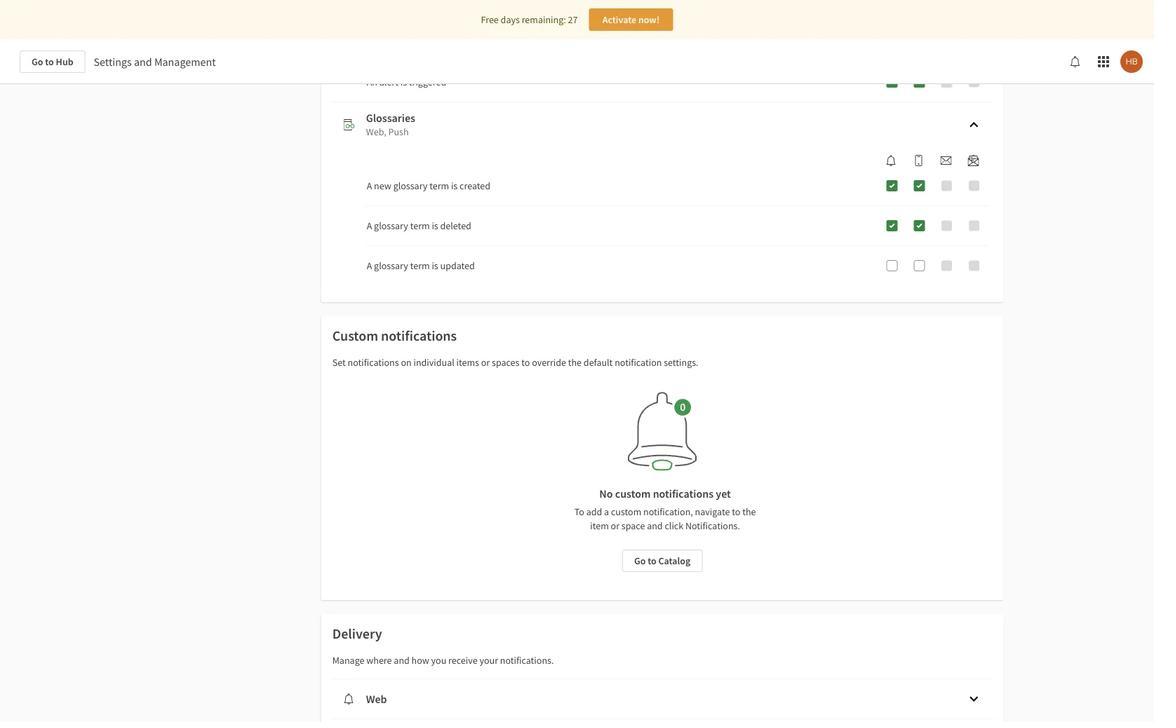 Task type: locate. For each thing, give the bounding box(es) containing it.
0 horizontal spatial the
[[568, 357, 582, 369]]

or right item
[[611, 520, 620, 533]]

the
[[568, 357, 582, 369], [743, 506, 756, 519]]

notifications bundled in a daily email digest image
[[968, 155, 980, 166]]

settings.
[[664, 357, 699, 369]]

term left deleted
[[410, 220, 430, 232]]

and
[[134, 55, 152, 69], [647, 520, 663, 533], [394, 655, 410, 668]]

a for a glossary term is deleted
[[367, 220, 372, 232]]

go to catalog button
[[623, 550, 703, 573]]

is right the alert
[[401, 76, 407, 88]]

1 horizontal spatial the
[[743, 506, 756, 519]]

1 vertical spatial a
[[367, 220, 372, 232]]

a
[[367, 180, 372, 192], [367, 220, 372, 232], [367, 260, 372, 272]]

a up a glossary term is updated
[[367, 220, 372, 232]]

2 a from the top
[[367, 220, 372, 232]]

1 horizontal spatial go
[[634, 555, 646, 568]]

glossary right 'new'
[[394, 180, 428, 192]]

triggered
[[409, 76, 447, 88]]

0 vertical spatial the
[[568, 357, 582, 369]]

deleted
[[440, 220, 472, 232]]

notifications for custom
[[381, 327, 457, 345]]

0 vertical spatial term
[[430, 180, 449, 192]]

3 a from the top
[[367, 260, 372, 272]]

delivery
[[332, 626, 382, 643]]

push notifications in qlik sense mobile element
[[908, 155, 930, 166]]

updated
[[440, 260, 475, 272]]

0 vertical spatial and
[[134, 55, 152, 69]]

term left updated at the left top of page
[[410, 260, 430, 272]]

0 horizontal spatial go
[[32, 55, 43, 68]]

items
[[457, 357, 479, 369]]

1 vertical spatial the
[[743, 506, 756, 519]]

1 vertical spatial go
[[634, 555, 646, 568]]

activate now!
[[603, 13, 660, 26]]

notification
[[615, 357, 662, 369]]

to
[[45, 55, 54, 68], [522, 357, 530, 369], [732, 506, 741, 519], [648, 555, 657, 568]]

custom
[[615, 487, 651, 501], [611, 506, 642, 519]]

yet
[[716, 487, 731, 501]]

main content
[[0, 0, 1155, 723]]

term
[[430, 180, 449, 192], [410, 220, 430, 232], [410, 260, 430, 272]]

web,
[[366, 126, 387, 138]]

or inside no custom notifications yet to add a custom notification, navigate to the item or space and click notifications.
[[611, 520, 620, 533]]

1 vertical spatial or
[[611, 520, 620, 533]]

go to catalog
[[634, 555, 691, 568]]

the inside no custom notifications yet to add a custom notification, navigate to the item or space and click notifications.
[[743, 506, 756, 519]]

0 vertical spatial custom
[[615, 487, 651, 501]]

go left hub
[[32, 55, 43, 68]]

0 horizontal spatial and
[[134, 55, 152, 69]]

1 vertical spatial notifications
[[348, 357, 399, 369]]

and right settings
[[134, 55, 152, 69]]

custom notifications
[[332, 327, 457, 345]]

notifications up notification, at the bottom
[[653, 487, 714, 501]]

and left how
[[394, 655, 410, 668]]

created
[[460, 180, 491, 192]]

days
[[501, 13, 520, 26]]

navigate
[[695, 506, 730, 519]]

and left click
[[647, 520, 663, 533]]

remaining:
[[522, 13, 566, 26]]

the left default
[[568, 357, 582, 369]]

to right navigate
[[732, 506, 741, 519]]

a new glossary term is created
[[367, 180, 491, 192]]

notifications
[[381, 327, 457, 345], [348, 357, 399, 369], [653, 487, 714, 501]]

set notifications on individual items or spaces to override the default notification settings.
[[332, 357, 699, 369]]

go to hub link
[[20, 51, 85, 73]]

you
[[431, 655, 447, 668]]

item
[[590, 520, 609, 533]]

custom right no
[[615, 487, 651, 501]]

term for updated
[[410, 260, 430, 272]]

2 vertical spatial notifications
[[653, 487, 714, 501]]

2 vertical spatial and
[[394, 655, 410, 668]]

notifications inside no custom notifications yet to add a custom notification, navigate to the item or space and click notifications.
[[653, 487, 714, 501]]

0 vertical spatial notifications
[[381, 327, 457, 345]]

glossary
[[394, 180, 428, 192], [374, 220, 408, 232], [374, 260, 408, 272]]

push notifications in qlik sense mobile image
[[914, 155, 925, 166]]

term left created
[[430, 180, 449, 192]]

1 vertical spatial custom
[[611, 506, 642, 519]]

notifications up on
[[381, 327, 457, 345]]

no
[[600, 487, 613, 501]]

27
[[568, 13, 578, 26]]

or
[[481, 357, 490, 369], [611, 520, 620, 533]]

a glossary term is deleted
[[367, 220, 472, 232]]

1 a from the top
[[367, 180, 372, 192]]

space
[[622, 520, 645, 533]]

go inside button
[[634, 555, 646, 568]]

custom up space
[[611, 506, 642, 519]]

0 horizontal spatial or
[[481, 357, 490, 369]]

override
[[532, 357, 566, 369]]

or right items
[[481, 357, 490, 369]]

catalog
[[659, 555, 691, 568]]

a left 'new'
[[367, 180, 372, 192]]

go for go to catalog
[[634, 555, 646, 568]]

free
[[481, 13, 499, 26]]

is left updated at the left top of page
[[432, 260, 438, 272]]

go for go to hub
[[32, 55, 43, 68]]

0 vertical spatial or
[[481, 357, 490, 369]]

and inside no custom notifications yet to add a custom notification, navigate to the item or space and click notifications.
[[647, 520, 663, 533]]

is left created
[[451, 180, 458, 192]]

is
[[401, 76, 407, 88], [451, 180, 458, 192], [432, 220, 438, 232], [432, 260, 438, 272]]

go left catalog at the bottom of page
[[634, 555, 646, 568]]

2 vertical spatial a
[[367, 260, 372, 272]]

0 vertical spatial a
[[367, 180, 372, 192]]

glossary down a glossary term is deleted
[[374, 260, 408, 272]]

custom
[[332, 327, 378, 345]]

now!
[[639, 13, 660, 26]]

main content containing custom notifications
[[0, 0, 1155, 723]]

notifications.
[[686, 520, 740, 533]]

1 vertical spatial glossary
[[374, 220, 408, 232]]

2 horizontal spatial and
[[647, 520, 663, 533]]

activate now! link
[[589, 8, 673, 31]]

a down a glossary term is deleted
[[367, 260, 372, 272]]

1 vertical spatial and
[[647, 520, 663, 533]]

go
[[32, 55, 43, 68], [634, 555, 646, 568]]

0 vertical spatial go
[[32, 55, 43, 68]]

to left catalog at the bottom of page
[[648, 555, 657, 568]]

where
[[367, 655, 392, 668]]

1 horizontal spatial or
[[611, 520, 620, 533]]

web button
[[332, 680, 993, 719]]

the right navigate
[[743, 506, 756, 519]]

to left hub
[[45, 55, 54, 68]]

notifications for set
[[348, 357, 399, 369]]

receive
[[449, 655, 478, 668]]

how
[[412, 655, 429, 668]]

notifications down custom
[[348, 357, 399, 369]]

2 vertical spatial term
[[410, 260, 430, 272]]

1 vertical spatial term
[[410, 220, 430, 232]]

glossary down 'new'
[[374, 220, 408, 232]]

glossaries web, push
[[366, 111, 416, 138]]

to inside no custom notifications yet to add a custom notification, navigate to the item or space and click notifications.
[[732, 506, 741, 519]]

2 vertical spatial glossary
[[374, 260, 408, 272]]

to right spaces
[[522, 357, 530, 369]]

to
[[575, 506, 585, 519]]



Task type: vqa. For each thing, say whether or not it's contained in the screenshot.
bottommost or
yes



Task type: describe. For each thing, give the bounding box(es) containing it.
settings and management
[[94, 55, 216, 69]]

add
[[587, 506, 602, 519]]

new
[[374, 180, 392, 192]]

notifications when using qlik sense in a browser element
[[881, 155, 903, 166]]

push
[[389, 126, 409, 138]]

a for a glossary term is updated
[[367, 260, 372, 272]]

free days remaining: 27
[[481, 13, 578, 26]]

glossaries
[[366, 111, 416, 125]]

a
[[604, 506, 609, 519]]

to inside button
[[648, 555, 657, 568]]

0 vertical spatial glossary
[[394, 180, 428, 192]]

notification,
[[644, 506, 693, 519]]

default
[[584, 357, 613, 369]]

notifications when using qlik sense in a browser image
[[886, 155, 897, 166]]

your
[[480, 655, 498, 668]]

an
[[367, 76, 378, 88]]

web
[[366, 693, 387, 707]]

no custom notifications yet to add a custom notification, navigate to the item or space and click notifications.
[[575, 487, 756, 533]]

1 horizontal spatial and
[[394, 655, 410, 668]]

activate
[[603, 13, 637, 26]]

on
[[401, 357, 412, 369]]

manage
[[332, 655, 365, 668]]

go to hub
[[32, 55, 73, 68]]

notifications.
[[500, 655, 554, 668]]

settings
[[94, 55, 132, 69]]

glossary for a glossary term is updated
[[374, 260, 408, 272]]

hub
[[56, 55, 73, 68]]

notifications sent to your email element
[[935, 155, 958, 166]]

a for a new glossary term is created
[[367, 180, 372, 192]]

an alert is triggered
[[367, 76, 447, 88]]

is left deleted
[[432, 220, 438, 232]]

individual
[[414, 357, 455, 369]]

notifications sent to your email image
[[941, 155, 952, 166]]

howard brown image
[[1121, 51, 1143, 73]]

click
[[665, 520, 684, 533]]

spaces
[[492, 357, 520, 369]]

term for deleted
[[410, 220, 430, 232]]

alert
[[380, 76, 399, 88]]

management
[[154, 55, 216, 69]]

set
[[332, 357, 346, 369]]

manage where and how you receive your notifications.
[[332, 655, 554, 668]]

glossary for a glossary term is deleted
[[374, 220, 408, 232]]

notifications bundled in a daily email digest element
[[963, 155, 985, 166]]

a glossary term is updated
[[367, 260, 475, 272]]



